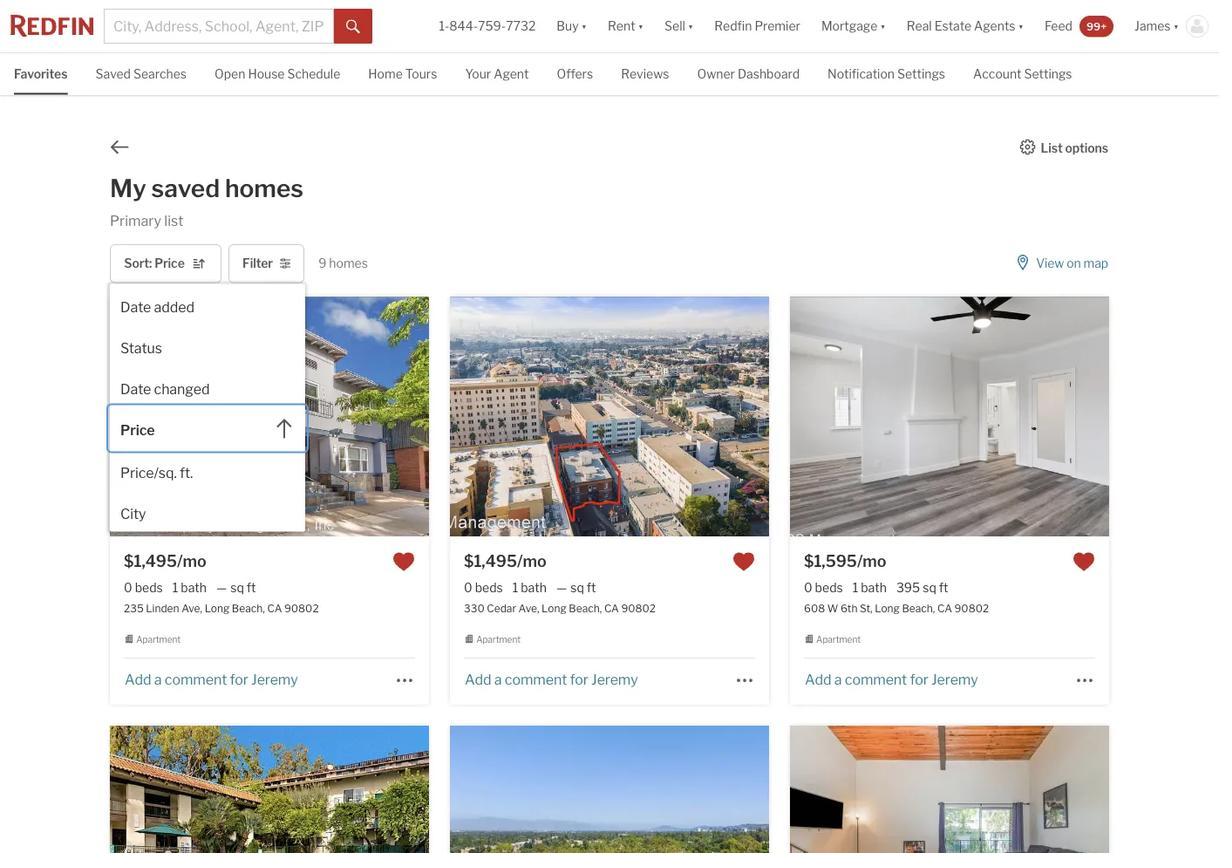 Task type: vqa. For each thing, say whether or not it's contained in the screenshot.
map
yes



Task type: locate. For each thing, give the bounding box(es) containing it.
▾ right james
[[1174, 19, 1179, 33]]

2 bath from the left
[[521, 580, 547, 595]]

beds up linden on the bottom left
[[135, 580, 163, 595]]

/mo up the st, on the right of page
[[857, 551, 887, 570]]

apartment down linden on the bottom left
[[136, 634, 181, 645]]

0 horizontal spatial ca
[[267, 602, 282, 615]]

1 horizontal spatial favorite button image
[[1073, 550, 1096, 573]]

a down linden on the bottom left
[[154, 671, 162, 688]]

3 0 from the left
[[804, 580, 813, 595]]

1 vertical spatial date
[[120, 381, 151, 398]]

2 horizontal spatial for
[[910, 671, 929, 688]]

1 bath up the st, on the right of page
[[853, 580, 887, 595]]

for
[[230, 671, 248, 688], [570, 671, 589, 688], [910, 671, 929, 688]]

1 ca from the left
[[267, 602, 282, 615]]

2 horizontal spatial add
[[805, 671, 832, 688]]

0 horizontal spatial 1 bath
[[172, 580, 207, 595]]

0 horizontal spatial beach,
[[232, 602, 265, 615]]

3 beach, from the left
[[902, 602, 936, 615]]

1 sq from the left
[[231, 580, 244, 595]]

long right the st, on the right of page
[[875, 602, 900, 615]]

0 horizontal spatial $1,495
[[124, 551, 177, 570]]

bath for linden
[[181, 580, 207, 595]]

list
[[164, 212, 184, 229]]

1 0 beds from the left
[[124, 580, 163, 595]]

a down cedar
[[494, 671, 502, 688]]

0 up 330
[[464, 580, 472, 595]]

—
[[216, 580, 227, 595], [556, 580, 567, 595]]

sq up 235 linden ave, long beach, ca 90802
[[231, 580, 244, 595]]

sq for linden
[[231, 580, 244, 595]]

0 horizontal spatial for
[[230, 671, 248, 688]]

a for w
[[835, 671, 842, 688]]

beach, right cedar
[[569, 602, 602, 615]]

3 1 from the left
[[853, 580, 859, 595]]

0 horizontal spatial a
[[154, 671, 162, 688]]

bath up 235 linden ave, long beach, ca 90802
[[181, 580, 207, 595]]

/mo up 330 cedar ave, long beach, ca 90802
[[517, 551, 547, 570]]

on
[[1067, 256, 1081, 271]]

1-844-759-7732
[[439, 19, 536, 33]]

beds up cedar
[[475, 580, 503, 595]]

2 0 from the left
[[464, 580, 472, 595]]

1 90802 from the left
[[284, 602, 319, 615]]

2 beach, from the left
[[569, 602, 602, 615]]

2 favorite button image from the left
[[1073, 550, 1096, 573]]

city button
[[110, 491, 305, 532]]

1 beds from the left
[[135, 580, 163, 595]]

1 bath up linden on the bottom left
[[172, 580, 207, 595]]

2 horizontal spatial beds
[[815, 580, 843, 595]]

1 horizontal spatial add a comment for jeremy button
[[464, 671, 639, 688]]

/mo for cedar
[[517, 551, 547, 570]]

0 horizontal spatial 0 beds
[[124, 580, 163, 595]]

$1,495 for linden
[[124, 551, 177, 570]]

/mo
[[177, 551, 206, 570], [517, 551, 547, 570], [857, 551, 887, 570]]

homes up "filter" popup button
[[225, 174, 304, 203]]

1 up linden on the bottom left
[[172, 580, 178, 595]]

notification
[[828, 67, 895, 82]]

1 horizontal spatial beds
[[475, 580, 503, 595]]

homes right 9
[[329, 256, 368, 271]]

add a comment for jeremy button down 235 linden ave, long beach, ca 90802
[[124, 671, 299, 688]]

1 horizontal spatial add a comment for jeremy
[[465, 671, 638, 688]]

1 comment from the left
[[165, 671, 227, 688]]

comment for w
[[845, 671, 907, 688]]

favorite button image for $1,495 /mo
[[393, 550, 415, 573]]

1-844-759-7732 link
[[439, 19, 536, 33]]

beds up the w
[[815, 580, 843, 595]]

1 for from the left
[[230, 671, 248, 688]]

2 horizontal spatial 0 beds
[[804, 580, 843, 595]]

long right linden on the bottom left
[[205, 602, 230, 615]]

home tours
[[368, 67, 437, 82]]

your agent link
[[465, 53, 529, 93]]

2 add from the left
[[465, 671, 492, 688]]

ave, right cedar
[[519, 602, 540, 615]]

▾ for mortgage ▾
[[880, 19, 886, 33]]

apartment for linden
[[136, 634, 181, 645]]

3 jeremy from the left
[[932, 671, 978, 688]]

1 horizontal spatial add
[[465, 671, 492, 688]]

ft right 395
[[939, 580, 949, 595]]

comment
[[165, 671, 227, 688], [505, 671, 567, 688], [845, 671, 907, 688]]

1 horizontal spatial ft
[[587, 580, 596, 595]]

1 horizontal spatial sq
[[571, 580, 584, 595]]

2 apartment from the left
[[476, 634, 521, 645]]

▾
[[582, 19, 587, 33], [638, 19, 644, 33], [688, 19, 694, 33], [880, 19, 886, 33], [1018, 19, 1024, 33], [1174, 19, 1179, 33]]

1 add from the left
[[125, 671, 151, 688]]

0 horizontal spatial favorite button checkbox
[[733, 550, 755, 573]]

9
[[319, 256, 327, 271]]

price/sq.
[[120, 464, 177, 481]]

1 horizontal spatial for
[[570, 671, 589, 688]]

$1,495 up linden on the bottom left
[[124, 551, 177, 570]]

rent
[[608, 19, 636, 33]]

bath
[[181, 580, 207, 595], [521, 580, 547, 595], [861, 580, 887, 595]]

1 favorite button image from the left
[[393, 550, 415, 573]]

ave, right linden on the bottom left
[[182, 602, 202, 615]]

1 date from the top
[[120, 299, 151, 316]]

real
[[907, 19, 932, 33]]

saved
[[96, 67, 131, 82]]

2 sq from the left
[[571, 580, 584, 595]]

▾ for rent ▾
[[638, 19, 644, 33]]

2 horizontal spatial long
[[875, 602, 900, 615]]

favorite button checkbox for $1,495 /mo
[[733, 550, 755, 573]]

2 horizontal spatial a
[[835, 671, 842, 688]]

/mo down city button
[[177, 551, 206, 570]]

ft.
[[180, 464, 193, 481]]

0 horizontal spatial —
[[216, 580, 227, 595]]

2 long from the left
[[542, 602, 567, 615]]

add for 235
[[125, 671, 151, 688]]

bath up the st, on the right of page
[[861, 580, 887, 595]]

ave,
[[182, 602, 202, 615], [519, 602, 540, 615]]

2 horizontal spatial sq
[[923, 580, 937, 595]]

long right cedar
[[542, 602, 567, 615]]

1 bath up cedar
[[513, 580, 547, 595]]

1 favorite button checkbox from the left
[[733, 550, 755, 573]]

2 horizontal spatial 0
[[804, 580, 813, 595]]

2 $1,495 /mo from the left
[[464, 551, 547, 570]]

1 add a comment for jeremy button from the left
[[124, 671, 299, 688]]

1 vertical spatial price
[[120, 422, 155, 439]]

offers link
[[557, 53, 593, 93]]

▾ right mortgage
[[880, 19, 886, 33]]

add down 235
[[125, 671, 151, 688]]

date changed button
[[110, 366, 305, 407]]

3 apartment from the left
[[817, 634, 861, 645]]

— up 330 cedar ave, long beach, ca 90802
[[556, 580, 567, 595]]

options
[[1066, 140, 1109, 155]]

0 horizontal spatial bath
[[181, 580, 207, 595]]

1 horizontal spatial apartment
[[476, 634, 521, 645]]

1 1 bath from the left
[[172, 580, 207, 595]]

2 ca from the left
[[604, 602, 619, 615]]

1 — from the left
[[216, 580, 227, 595]]

2 comment from the left
[[505, 671, 567, 688]]

long
[[205, 602, 230, 615], [542, 602, 567, 615], [875, 602, 900, 615]]

add a comment for jeremy button down '608 w 6th st, long beach, ca 90802' on the bottom right
[[804, 671, 979, 688]]

1 horizontal spatial a
[[494, 671, 502, 688]]

0 beds for 608
[[804, 580, 843, 595]]

for down '608 w 6th st, long beach, ca 90802' on the bottom right
[[910, 671, 929, 688]]

1 horizontal spatial jeremy
[[592, 671, 638, 688]]

2 add a comment for jeremy from the left
[[465, 671, 638, 688]]

comment down 235 linden ave, long beach, ca 90802
[[165, 671, 227, 688]]

759-
[[478, 19, 506, 33]]

1 bath from the left
[[181, 580, 207, 595]]

1 horizontal spatial ca
[[604, 602, 619, 615]]

beach, right linden on the bottom left
[[232, 602, 265, 615]]

date inside 'button'
[[120, 381, 151, 398]]

1 horizontal spatial bath
[[521, 580, 547, 595]]

agent
[[494, 67, 529, 82]]

2 — from the left
[[556, 580, 567, 595]]

home
[[368, 67, 403, 82]]

1 $1,495 /mo from the left
[[124, 551, 206, 570]]

1 horizontal spatial long
[[542, 602, 567, 615]]

apartment
[[136, 634, 181, 645], [476, 634, 521, 645], [817, 634, 861, 645]]

90802
[[284, 602, 319, 615], [621, 602, 656, 615], [955, 602, 989, 615]]

1 ave, from the left
[[182, 602, 202, 615]]

0 horizontal spatial favorite button image
[[393, 550, 415, 573]]

1 horizontal spatial beach,
[[569, 602, 602, 615]]

1 $1,495 from the left
[[124, 551, 177, 570]]

beach, for linden
[[232, 602, 265, 615]]

▾ right agents
[[1018, 19, 1024, 33]]

0 horizontal spatial — sq ft
[[216, 580, 256, 595]]

2 horizontal spatial 1 bath
[[853, 580, 887, 595]]

1 for linden
[[172, 580, 178, 595]]

2 horizontal spatial beach,
[[902, 602, 936, 615]]

saved searches
[[96, 67, 187, 82]]

1 horizontal spatial ave,
[[519, 602, 540, 615]]

3 ▾ from the left
[[688, 19, 694, 33]]

1 beach, from the left
[[232, 602, 265, 615]]

photo of 608 w 6th st, long beach, ca 90802 image
[[790, 297, 1110, 536]]

2 ▾ from the left
[[638, 19, 644, 33]]

sq right 395
[[923, 580, 937, 595]]

$1,495
[[124, 551, 177, 570], [464, 551, 517, 570]]

0 horizontal spatial beds
[[135, 580, 163, 595]]

for down 330 cedar ave, long beach, ca 90802
[[570, 671, 589, 688]]

sq for cedar
[[571, 580, 584, 595]]

settings inside "link"
[[898, 67, 946, 82]]

1 horizontal spatial 1
[[513, 580, 518, 595]]

1 horizontal spatial $1,495
[[464, 551, 517, 570]]

2 horizontal spatial 1
[[853, 580, 859, 595]]

my
[[110, 174, 146, 203]]

90802 for 235 linden ave, long beach, ca 90802
[[284, 602, 319, 615]]

jeremy for 608 w 6th st, long beach, ca 90802
[[932, 671, 978, 688]]

2 settings from the left
[[1025, 67, 1073, 82]]

1 up cedar
[[513, 580, 518, 595]]

/mo for w
[[857, 551, 887, 570]]

primary
[[110, 212, 161, 229]]

your agent
[[465, 67, 529, 82]]

1 horizontal spatial 1 bath
[[513, 580, 547, 595]]

1 1 from the left
[[172, 580, 178, 595]]

jeremy for 235 linden ave, long beach, ca 90802
[[251, 671, 298, 688]]

mortgage ▾ button
[[811, 0, 897, 52]]

— sq ft up 330 cedar ave, long beach, ca 90802
[[556, 580, 596, 595]]

2 add a comment for jeremy button from the left
[[464, 671, 639, 688]]

1 ft from the left
[[247, 580, 256, 595]]

1 horizontal spatial settings
[[1025, 67, 1073, 82]]

2 for from the left
[[570, 671, 589, 688]]

2 jeremy from the left
[[592, 671, 638, 688]]

notification settings
[[828, 67, 946, 82]]

3 beds from the left
[[815, 580, 843, 595]]

sq
[[231, 580, 244, 595], [571, 580, 584, 595], [923, 580, 937, 595]]

1 horizontal spatial favorite button checkbox
[[1073, 550, 1096, 573]]

0 horizontal spatial add a comment for jeremy
[[125, 671, 298, 688]]

sell ▾
[[665, 19, 694, 33]]

0 horizontal spatial ave,
[[182, 602, 202, 615]]

real estate agents ▾ link
[[907, 0, 1024, 52]]

1 a from the left
[[154, 671, 162, 688]]

jeremy
[[251, 671, 298, 688], [592, 671, 638, 688], [932, 671, 978, 688]]

ft up 235 linden ave, long beach, ca 90802
[[247, 580, 256, 595]]

395 sq ft
[[897, 580, 949, 595]]

favorite button image
[[393, 550, 415, 573], [1073, 550, 1096, 573]]

$1,495 up cedar
[[464, 551, 517, 570]]

1 for w
[[853, 580, 859, 595]]

3 add from the left
[[805, 671, 832, 688]]

for for w
[[910, 671, 929, 688]]

ave, for linden
[[182, 602, 202, 615]]

date down status
[[120, 381, 151, 398]]

beds
[[135, 580, 163, 595], [475, 580, 503, 595], [815, 580, 843, 595]]

1 0 from the left
[[124, 580, 132, 595]]

add a comment for jeremy down 235 linden ave, long beach, ca 90802
[[125, 671, 298, 688]]

reviews
[[621, 67, 670, 82]]

0 up 235
[[124, 580, 132, 595]]

0 for 330
[[464, 580, 472, 595]]

2 1 from the left
[[513, 580, 518, 595]]

add down 330
[[465, 671, 492, 688]]

comment down 330 cedar ave, long beach, ca 90802
[[505, 671, 567, 688]]

a for cedar
[[494, 671, 502, 688]]

4 ▾ from the left
[[880, 19, 886, 33]]

0 vertical spatial homes
[[225, 174, 304, 203]]

a down the w
[[835, 671, 842, 688]]

homes
[[225, 174, 304, 203], [329, 256, 368, 271]]

▾ right rent on the top
[[638, 19, 644, 33]]

1 settings from the left
[[898, 67, 946, 82]]

bath for cedar
[[521, 580, 547, 595]]

2 favorite button checkbox from the left
[[1073, 550, 1096, 573]]

1 horizontal spatial — sq ft
[[556, 580, 596, 595]]

3 0 beds from the left
[[804, 580, 843, 595]]

— sq ft up 235 linden ave, long beach, ca 90802
[[216, 580, 256, 595]]

sq up 330 cedar ave, long beach, ca 90802
[[571, 580, 584, 595]]

3 bath from the left
[[861, 580, 887, 595]]

2 horizontal spatial 90802
[[955, 602, 989, 615]]

▾ right sell
[[688, 19, 694, 33]]

1 long from the left
[[205, 602, 230, 615]]

$1,495 /mo
[[124, 551, 206, 570], [464, 551, 547, 570]]

3 a from the left
[[835, 671, 842, 688]]

add a comment for jeremy button for cedar
[[464, 671, 639, 688]]

james
[[1135, 19, 1171, 33]]

1 horizontal spatial —
[[556, 580, 567, 595]]

add a comment for jeremy down '608 w 6th st, long beach, ca 90802' on the bottom right
[[805, 671, 978, 688]]

0 horizontal spatial add
[[125, 671, 151, 688]]

1 horizontal spatial $1,495 /mo
[[464, 551, 547, 570]]

2 /mo from the left
[[517, 551, 547, 570]]

for down 235 linden ave, long beach, ca 90802
[[230, 671, 248, 688]]

1 ▾ from the left
[[582, 19, 587, 33]]

reviews link
[[621, 53, 670, 93]]

0 beds for 330
[[464, 580, 503, 595]]

0 horizontal spatial 1
[[172, 580, 178, 595]]

3 add a comment for jeremy from the left
[[805, 671, 978, 688]]

3 add a comment for jeremy button from the left
[[804, 671, 979, 688]]

0 horizontal spatial sq
[[231, 580, 244, 595]]

2 a from the left
[[494, 671, 502, 688]]

a
[[154, 671, 162, 688], [494, 671, 502, 688], [835, 671, 842, 688]]

apartment down the w
[[817, 634, 861, 645]]

status
[[120, 340, 162, 357]]

apartment down cedar
[[476, 634, 521, 645]]

2 horizontal spatial add a comment for jeremy
[[805, 671, 978, 688]]

0 horizontal spatial homes
[[225, 174, 304, 203]]

2 ft from the left
[[587, 580, 596, 595]]

dialog
[[110, 284, 305, 532]]

2 0 beds from the left
[[464, 580, 503, 595]]

1 /mo from the left
[[177, 551, 206, 570]]

1 jeremy from the left
[[251, 671, 298, 688]]

▾ right buy
[[582, 19, 587, 33]]

$1,495 /mo for linden
[[124, 551, 206, 570]]

ft up 330 cedar ave, long beach, ca 90802
[[587, 580, 596, 595]]

0 horizontal spatial comment
[[165, 671, 227, 688]]

favorite button checkbox
[[733, 550, 755, 573], [1073, 550, 1096, 573]]

3 1 bath from the left
[[853, 580, 887, 595]]

0 beds up 235
[[124, 580, 163, 595]]

add
[[125, 671, 151, 688], [465, 671, 492, 688], [805, 671, 832, 688]]

1 horizontal spatial 0 beds
[[464, 580, 503, 595]]

5 ▾ from the left
[[1018, 19, 1024, 33]]

$1,495 /mo up cedar
[[464, 551, 547, 570]]

2 1 bath from the left
[[513, 580, 547, 595]]

add a comment for jeremy
[[125, 671, 298, 688], [465, 671, 638, 688], [805, 671, 978, 688]]

0 horizontal spatial add a comment for jeremy button
[[124, 671, 299, 688]]

3 /mo from the left
[[857, 551, 887, 570]]

2 beds from the left
[[475, 580, 503, 595]]

1 horizontal spatial 90802
[[621, 602, 656, 615]]

0 horizontal spatial $1,495 /mo
[[124, 551, 206, 570]]

add a comment for jeremy button down 330 cedar ave, long beach, ca 90802
[[464, 671, 639, 688]]

1 up 6th
[[853, 580, 859, 595]]

1 bath for linden
[[172, 580, 207, 595]]

3 comment from the left
[[845, 671, 907, 688]]

price up price/sq.
[[120, 422, 155, 439]]

comment down the st, on the right of page
[[845, 671, 907, 688]]

ca for 235 linden ave, long beach, ca 90802
[[267, 602, 282, 615]]

3 for from the left
[[910, 671, 929, 688]]

bath up 330 cedar ave, long beach, ca 90802
[[521, 580, 547, 595]]

settings down the real
[[898, 67, 946, 82]]

90802 for 330 cedar ave, long beach, ca 90802
[[621, 602, 656, 615]]

mortgage ▾ button
[[822, 0, 886, 52]]

0 horizontal spatial settings
[[898, 67, 946, 82]]

map
[[1084, 256, 1109, 271]]

1 add a comment for jeremy from the left
[[125, 671, 298, 688]]

settings for account settings
[[1025, 67, 1073, 82]]

2 — sq ft from the left
[[556, 580, 596, 595]]

apartment for w
[[817, 634, 861, 645]]

0 horizontal spatial 90802
[[284, 602, 319, 615]]

date left "added"
[[120, 299, 151, 316]]

2 horizontal spatial ca
[[938, 602, 953, 615]]

ca
[[267, 602, 282, 615], [604, 602, 619, 615], [938, 602, 953, 615]]

add a comment for jeremy for w
[[805, 671, 978, 688]]

2 horizontal spatial ft
[[939, 580, 949, 595]]

1 horizontal spatial 0
[[464, 580, 472, 595]]

1 horizontal spatial comment
[[505, 671, 567, 688]]

date inside button
[[120, 299, 151, 316]]

2 horizontal spatial jeremy
[[932, 671, 978, 688]]

2 horizontal spatial bath
[[861, 580, 887, 595]]

photo of 235 linden ave, long beach, ca 90802 image
[[110, 297, 429, 536]]

0 horizontal spatial /mo
[[177, 551, 206, 570]]

$1,495 /mo up linden on the bottom left
[[124, 551, 206, 570]]

1 bath
[[172, 580, 207, 595], [513, 580, 547, 595], [853, 580, 887, 595]]

2 90802 from the left
[[621, 602, 656, 615]]

1 — sq ft from the left
[[216, 580, 256, 595]]

0 horizontal spatial jeremy
[[251, 671, 298, 688]]

2 date from the top
[[120, 381, 151, 398]]

beach, down 395 sq ft
[[902, 602, 936, 615]]

0 horizontal spatial 0
[[124, 580, 132, 595]]

2 ave, from the left
[[519, 602, 540, 615]]

0 horizontal spatial long
[[205, 602, 230, 615]]

— up 235 linden ave, long beach, ca 90802
[[216, 580, 227, 595]]

0
[[124, 580, 132, 595], [464, 580, 472, 595], [804, 580, 813, 595]]

1 horizontal spatial /mo
[[517, 551, 547, 570]]

price right :
[[155, 256, 185, 271]]

2 $1,495 from the left
[[464, 551, 517, 570]]

add a comment for jeremy down 330 cedar ave, long beach, ca 90802
[[465, 671, 638, 688]]

add down 608
[[805, 671, 832, 688]]

0 vertical spatial date
[[120, 299, 151, 316]]

2 horizontal spatial apartment
[[817, 634, 861, 645]]

date for date changed
[[120, 381, 151, 398]]

0 up 608
[[804, 580, 813, 595]]

1 apartment from the left
[[136, 634, 181, 645]]

1 horizontal spatial homes
[[329, 256, 368, 271]]

long for linden
[[205, 602, 230, 615]]

my saved homes primary list
[[110, 174, 304, 229]]

w
[[828, 602, 839, 615]]

0 beds up 330
[[464, 580, 503, 595]]

0 horizontal spatial ft
[[247, 580, 256, 595]]

6 ▾ from the left
[[1174, 19, 1179, 33]]

2 horizontal spatial add a comment for jeremy button
[[804, 671, 979, 688]]

2 horizontal spatial comment
[[845, 671, 907, 688]]

beds for cedar
[[475, 580, 503, 595]]

date added button
[[110, 284, 305, 325]]

0 horizontal spatial apartment
[[136, 634, 181, 645]]

favorite button image for $1,595 /mo
[[1073, 550, 1096, 573]]

city
[[120, 505, 146, 522]]

open house schedule link
[[215, 53, 341, 93]]

0 beds up 608
[[804, 580, 843, 595]]

— for cedar
[[556, 580, 567, 595]]

settings down feed
[[1025, 67, 1073, 82]]

2 horizontal spatial /mo
[[857, 551, 887, 570]]

99+
[[1087, 20, 1107, 32]]



Task type: describe. For each thing, give the bounding box(es) containing it.
apartment for cedar
[[476, 634, 521, 645]]

status button
[[110, 325, 305, 366]]

view on map
[[1037, 256, 1109, 271]]

sell ▾ button
[[665, 0, 694, 52]]

608
[[804, 602, 825, 615]]

$1,595 /mo
[[804, 551, 887, 570]]

added
[[154, 299, 194, 316]]

list options
[[1041, 140, 1109, 155]]

beds for linden
[[135, 580, 163, 595]]

price/sq. ft. button
[[110, 450, 305, 491]]

395
[[897, 580, 921, 595]]

date for date added
[[120, 299, 151, 316]]

330
[[464, 602, 485, 615]]

330 cedar ave, long beach, ca 90802
[[464, 602, 656, 615]]

3 ft from the left
[[939, 580, 949, 595]]

rent ▾ button
[[598, 0, 654, 52]]

add a comment for jeremy button for w
[[804, 671, 979, 688]]

0 for 608
[[804, 580, 813, 595]]

9 homes
[[319, 256, 368, 271]]

— sq ft for cedar
[[556, 580, 596, 595]]

235 linden ave, long beach, ca 90802
[[124, 602, 319, 615]]

608 w 6th st, long beach, ca 90802
[[804, 602, 989, 615]]

house
[[248, 67, 285, 82]]

comment for linden
[[165, 671, 227, 688]]

tours
[[405, 67, 437, 82]]

favorite button checkbox for $1,595 /mo
[[1073, 550, 1096, 573]]

add for 330
[[465, 671, 492, 688]]

1 bath for cedar
[[513, 580, 547, 595]]

▾ for buy ▾
[[582, 19, 587, 33]]

offers
[[557, 67, 593, 82]]

estate
[[935, 19, 972, 33]]

long for cedar
[[542, 602, 567, 615]]

ft for 330 cedar ave, long beach, ca 90802
[[587, 580, 596, 595]]

0 beds for 235
[[124, 580, 163, 595]]

1 vertical spatial homes
[[329, 256, 368, 271]]

1-
[[439, 19, 449, 33]]

buy ▾ button
[[557, 0, 587, 52]]

photo of 5460 white oak ave unit c313, encino, ca 91316 image
[[110, 726, 429, 853]]

▾ for sell ▾
[[688, 19, 694, 33]]

beds for w
[[815, 580, 843, 595]]

$1,495 /mo for cedar
[[464, 551, 547, 570]]

3 ca from the left
[[938, 602, 953, 615]]

sort
[[124, 256, 149, 271]]

homes inside "my saved homes primary list"
[[225, 174, 304, 203]]

add a comment for jeremy for cedar
[[465, 671, 638, 688]]

bath for w
[[861, 580, 887, 595]]

add a comment for jeremy button for linden
[[124, 671, 299, 688]]

mortgage ▾
[[822, 19, 886, 33]]

account
[[974, 67, 1022, 82]]

— sq ft for linden
[[216, 580, 256, 595]]

owner dashboard
[[697, 67, 800, 82]]

favorite button checkbox
[[393, 550, 415, 573]]

redfin premier
[[715, 19, 801, 33]]

favorites link
[[14, 53, 68, 93]]

agents
[[975, 19, 1016, 33]]

3 long from the left
[[875, 602, 900, 615]]

add for 608
[[805, 671, 832, 688]]

submit search image
[[346, 20, 360, 34]]

feed
[[1045, 19, 1073, 33]]

1 for cedar
[[513, 580, 518, 595]]

rent ▾ button
[[608, 0, 644, 52]]

date added
[[120, 299, 194, 316]]

add a comment for jeremy for linden
[[125, 671, 298, 688]]

favorites
[[14, 67, 68, 82]]

premier
[[755, 19, 801, 33]]

0 vertical spatial price
[[155, 256, 185, 271]]

view
[[1037, 256, 1065, 271]]

▾ for james ▾
[[1174, 19, 1179, 33]]

3 90802 from the left
[[955, 602, 989, 615]]

for for linden
[[230, 671, 248, 688]]

filter
[[243, 256, 273, 271]]

$1,495 for cedar
[[464, 551, 517, 570]]

filter button
[[228, 244, 305, 283]]

— for linden
[[216, 580, 227, 595]]

notification settings link
[[828, 53, 946, 93]]

your
[[465, 67, 491, 82]]

rent ▾
[[608, 19, 644, 33]]

james ▾
[[1135, 19, 1179, 33]]

owner
[[697, 67, 735, 82]]

list options button
[[1019, 139, 1110, 155]]

sort : price
[[124, 256, 185, 271]]

City, Address, School, Agent, ZIP search field
[[104, 9, 334, 44]]

photo of 5460 white oak ave unit a120, encino, ca 91316 image
[[450, 726, 769, 853]]

home tours link
[[368, 53, 437, 93]]

beach, for cedar
[[569, 602, 602, 615]]

buy
[[557, 19, 579, 33]]

mortgage
[[822, 19, 878, 33]]

6th
[[841, 602, 858, 615]]

/mo for linden
[[177, 551, 206, 570]]

account settings
[[974, 67, 1073, 82]]

a for linden
[[154, 671, 162, 688]]

photo of 5460 white oak ave unit g313, encino, ca 91316 image
[[790, 726, 1110, 853]]

redfin
[[715, 19, 752, 33]]

settings for notification settings
[[898, 67, 946, 82]]

jeremy for 330 cedar ave, long beach, ca 90802
[[592, 671, 638, 688]]

comment for cedar
[[505, 671, 567, 688]]

1 bath for w
[[853, 580, 887, 595]]

3 sq from the left
[[923, 580, 937, 595]]

dialog containing date added
[[110, 284, 305, 532]]

photo of 330 cedar ave, long beach, ca 90802 image
[[450, 297, 769, 536]]

date changed
[[120, 381, 210, 398]]

linden
[[146, 602, 179, 615]]

:
[[149, 256, 152, 271]]

0 for 235
[[124, 580, 132, 595]]

235
[[124, 602, 144, 615]]

price/sq. ft.
[[120, 464, 193, 481]]

$1,595
[[804, 551, 857, 570]]

saved searches link
[[96, 53, 187, 93]]

price inside button
[[120, 422, 155, 439]]

price button
[[110, 407, 305, 450]]

ft for 235 linden ave, long beach, ca 90802
[[247, 580, 256, 595]]

real estate agents ▾
[[907, 19, 1024, 33]]

real estate agents ▾ button
[[897, 0, 1035, 52]]

schedule
[[287, 67, 341, 82]]

redfin premier button
[[704, 0, 811, 52]]

cedar
[[487, 602, 516, 615]]

for for cedar
[[570, 671, 589, 688]]

changed
[[154, 381, 210, 398]]

favorite button image
[[733, 550, 755, 573]]

open house schedule
[[215, 67, 341, 82]]

buy ▾
[[557, 19, 587, 33]]

7732
[[506, 19, 536, 33]]

ca for 330 cedar ave, long beach, ca 90802
[[604, 602, 619, 615]]

ave, for cedar
[[519, 602, 540, 615]]

account settings link
[[974, 53, 1073, 93]]

list
[[1041, 140, 1063, 155]]

view on map button
[[1015, 244, 1110, 283]]



